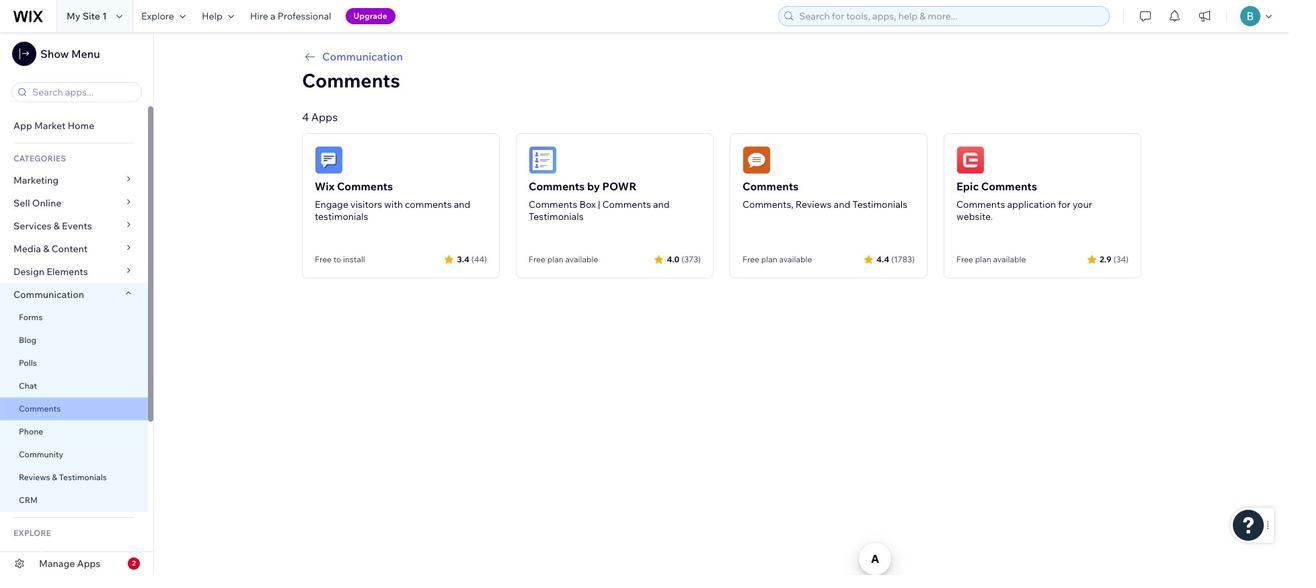 Task type: locate. For each thing, give the bounding box(es) containing it.
your
[[1073, 198, 1093, 211]]

1 horizontal spatial reviews
[[796, 198, 832, 211]]

available for reviews
[[779, 254, 812, 264]]

1 vertical spatial &
[[43, 243, 49, 255]]

app
[[13, 120, 32, 132]]

manage apps
[[39, 558, 100, 570]]

communication link
[[302, 48, 1142, 65], [0, 283, 148, 306]]

1 available from the left
[[565, 254, 598, 264]]

free
[[315, 254, 332, 264], [529, 254, 546, 264], [743, 254, 760, 264], [957, 254, 974, 264]]

1 horizontal spatial testimonials
[[529, 211, 584, 223]]

explore
[[13, 528, 51, 538]]

0 horizontal spatial and
[[454, 198, 471, 211]]

comments by powr logo image
[[529, 146, 557, 174]]

3 and from the left
[[834, 198, 851, 211]]

sell online link
[[0, 192, 148, 215]]

community
[[19, 449, 63, 460]]

comments down powr
[[603, 198, 651, 211]]

free plan available down website.
[[957, 254, 1026, 264]]

events
[[62, 220, 92, 232]]

media
[[13, 243, 41, 255]]

0 horizontal spatial free plan available
[[529, 254, 598, 264]]

comments up application
[[981, 180, 1038, 193]]

Search for tools, apps, help & more... field
[[795, 7, 1105, 26]]

free for wix comments
[[315, 254, 332, 264]]

comments up phone
[[19, 404, 61, 414]]

comments down epic
[[957, 198, 1005, 211]]

comments left box
[[529, 198, 577, 211]]

1 free from the left
[[315, 254, 332, 264]]

2 and from the left
[[653, 198, 670, 211]]

1 horizontal spatial plan
[[761, 254, 778, 264]]

available for comments
[[993, 254, 1026, 264]]

& for content
[[43, 243, 49, 255]]

apps right 4
[[311, 110, 338, 124]]

my
[[67, 10, 80, 22]]

4.0
[[667, 254, 680, 264]]

free down website.
[[957, 254, 974, 264]]

free plan available for reviews
[[743, 254, 812, 264]]

apps for 4 apps
[[311, 110, 338, 124]]

free plan available for powr
[[529, 254, 598, 264]]

(1783)
[[892, 254, 915, 264]]

& left "events"
[[54, 220, 60, 232]]

0 vertical spatial &
[[54, 220, 60, 232]]

3 free plan available from the left
[[957, 254, 1026, 264]]

show menu button
[[12, 42, 100, 66]]

0 horizontal spatial reviews
[[19, 472, 50, 482]]

free down the comments,
[[743, 254, 760, 264]]

2 horizontal spatial available
[[993, 254, 1026, 264]]

reviews inside sidebar element
[[19, 472, 50, 482]]

help button
[[194, 0, 242, 32]]

comments
[[405, 198, 452, 211]]

free for comments by powr
[[529, 254, 546, 264]]

free left to
[[315, 254, 332, 264]]

communication down "upgrade" button
[[322, 50, 403, 63]]

team picks link
[[0, 544, 148, 566]]

3 plan from the left
[[975, 254, 992, 264]]

&
[[54, 220, 60, 232], [43, 243, 49, 255], [52, 472, 57, 482]]

0 horizontal spatial testimonials
[[59, 472, 107, 482]]

menu
[[71, 47, 100, 61]]

1 plan from the left
[[547, 254, 564, 264]]

testimonials
[[853, 198, 908, 211], [529, 211, 584, 223], [59, 472, 107, 482]]

design elements link
[[0, 260, 148, 283]]

free plan available down box
[[529, 254, 598, 264]]

polls
[[19, 358, 37, 368]]

0 horizontal spatial communication
[[13, 289, 86, 301]]

1 and from the left
[[454, 198, 471, 211]]

apps right manage
[[77, 558, 100, 570]]

forms
[[19, 312, 43, 322]]

apps inside sidebar element
[[77, 558, 100, 570]]

and inside comments comments, reviews and testimonials
[[834, 198, 851, 211]]

a
[[270, 10, 276, 22]]

my site 1
[[67, 10, 107, 22]]

(373)
[[682, 254, 701, 264]]

1 horizontal spatial communication link
[[302, 48, 1142, 65]]

0 horizontal spatial plan
[[547, 254, 564, 264]]

2
[[132, 559, 136, 568]]

hire
[[250, 10, 268, 22]]

0 horizontal spatial apps
[[77, 558, 100, 570]]

& for testimonials
[[52, 472, 57, 482]]

1 vertical spatial communication
[[13, 289, 86, 301]]

reviews
[[796, 198, 832, 211], [19, 472, 50, 482]]

reviews up crm
[[19, 472, 50, 482]]

home
[[68, 120, 94, 132]]

1 free plan available from the left
[[529, 254, 598, 264]]

2 free plan available from the left
[[743, 254, 812, 264]]

communication
[[322, 50, 403, 63], [13, 289, 86, 301]]

community link
[[0, 443, 148, 466]]

plan for reviews
[[761, 254, 778, 264]]

plan
[[547, 254, 564, 264], [761, 254, 778, 264], [975, 254, 992, 264]]

team
[[13, 549, 37, 561]]

1 horizontal spatial available
[[779, 254, 812, 264]]

testimonials up '4.4'
[[853, 198, 908, 211]]

|
[[598, 198, 600, 211]]

0 vertical spatial reviews
[[796, 198, 832, 211]]

free for epic comments
[[957, 254, 974, 264]]

blog
[[19, 335, 36, 345]]

& right media
[[43, 243, 49, 255]]

1 vertical spatial apps
[[77, 558, 100, 570]]

comments logo image
[[743, 146, 771, 174]]

sell online
[[13, 197, 61, 209]]

1 horizontal spatial communication
[[322, 50, 403, 63]]

available
[[565, 254, 598, 264], [779, 254, 812, 264], [993, 254, 1026, 264]]

media & content link
[[0, 237, 148, 260]]

4 free from the left
[[957, 254, 974, 264]]

reviews right the comments,
[[796, 198, 832, 211]]

4 apps
[[302, 110, 338, 124]]

testimonials left |
[[529, 211, 584, 223]]

testimonials inside comments by powr comments box | comments and testimonials
[[529, 211, 584, 223]]

1 vertical spatial reviews
[[19, 472, 50, 482]]

comments,
[[743, 198, 794, 211]]

3 available from the left
[[993, 254, 1026, 264]]

available down the comments,
[[779, 254, 812, 264]]

2 free from the left
[[529, 254, 546, 264]]

2 horizontal spatial free plan available
[[957, 254, 1026, 264]]

apps
[[311, 110, 338, 124], [77, 558, 100, 570]]

free right (44)
[[529, 254, 546, 264]]

1 horizontal spatial apps
[[311, 110, 338, 124]]

0 vertical spatial apps
[[311, 110, 338, 124]]

free plan available down the comments,
[[743, 254, 812, 264]]

0 horizontal spatial communication link
[[0, 283, 148, 306]]

plan for powr
[[547, 254, 564, 264]]

2 available from the left
[[779, 254, 812, 264]]

app market home
[[13, 120, 94, 132]]

apps for manage apps
[[77, 558, 100, 570]]

free plan available
[[529, 254, 598, 264], [743, 254, 812, 264], [957, 254, 1026, 264]]

manage
[[39, 558, 75, 570]]

polls link
[[0, 352, 148, 375]]

2 plan from the left
[[761, 254, 778, 264]]

services
[[13, 220, 52, 232]]

1 horizontal spatial free plan available
[[743, 254, 812, 264]]

2 horizontal spatial plan
[[975, 254, 992, 264]]

available down application
[[993, 254, 1026, 264]]

comments inside comments comments, reviews and testimonials
[[743, 180, 799, 193]]

comments
[[302, 69, 400, 92], [337, 180, 393, 193], [529, 180, 585, 193], [743, 180, 799, 193], [981, 180, 1038, 193], [529, 198, 577, 211], [603, 198, 651, 211], [957, 198, 1005, 211], [19, 404, 61, 414]]

testimonials
[[315, 211, 368, 223]]

& down community
[[52, 472, 57, 482]]

2 horizontal spatial testimonials
[[853, 198, 908, 211]]

comments up visitors
[[337, 180, 393, 193]]

picks
[[40, 549, 63, 561]]

categories
[[13, 153, 66, 163]]

0 horizontal spatial available
[[565, 254, 598, 264]]

available down box
[[565, 254, 598, 264]]

wix comments logo image
[[315, 146, 343, 174]]

install
[[343, 254, 365, 264]]

1 vertical spatial communication link
[[0, 283, 148, 306]]

communication down design elements
[[13, 289, 86, 301]]

0 vertical spatial communication link
[[302, 48, 1142, 65]]

3 free from the left
[[743, 254, 760, 264]]

2 horizontal spatial and
[[834, 198, 851, 211]]

testimonials down community link on the bottom of the page
[[59, 472, 107, 482]]

2 vertical spatial &
[[52, 472, 57, 482]]

1 horizontal spatial and
[[653, 198, 670, 211]]

comments up the comments,
[[743, 180, 799, 193]]



Task type: describe. For each thing, give the bounding box(es) containing it.
marketing
[[13, 174, 59, 186]]

Search apps... field
[[28, 83, 137, 102]]

chat
[[19, 381, 37, 391]]

2.9 (34)
[[1100, 254, 1129, 264]]

free plan available for comments
[[957, 254, 1026, 264]]

chat link
[[0, 375, 148, 398]]

design elements
[[13, 266, 88, 278]]

and inside the wix comments engage visitors with comments and testimonials
[[454, 198, 471, 211]]

show
[[40, 47, 69, 61]]

and inside comments by powr comments box | comments and testimonials
[[653, 198, 670, 211]]

sidebar element
[[0, 32, 154, 575]]

epic comments comments application for your website.
[[957, 180, 1093, 223]]

4.0 (373)
[[667, 254, 701, 264]]

comments down the 'comments by powr logo'
[[529, 180, 585, 193]]

blog link
[[0, 329, 148, 352]]

content
[[51, 243, 88, 255]]

2.9
[[1100, 254, 1112, 264]]

app market home link
[[0, 114, 148, 137]]

help
[[202, 10, 223, 22]]

3.4
[[457, 254, 470, 264]]

marketing link
[[0, 169, 148, 192]]

comments comments, reviews and testimonials
[[743, 180, 908, 211]]

crm
[[19, 495, 38, 505]]

box
[[580, 198, 596, 211]]

comments by powr comments box | comments and testimonials
[[529, 180, 670, 223]]

services & events link
[[0, 215, 148, 237]]

upgrade
[[354, 11, 387, 21]]

for
[[1058, 198, 1071, 211]]

site
[[83, 10, 100, 22]]

(44)
[[472, 254, 487, 264]]

testimonials inside sidebar element
[[59, 472, 107, 482]]

reviews & testimonials link
[[0, 466, 148, 489]]

wix
[[315, 180, 335, 193]]

phone
[[19, 427, 43, 437]]

free for comments
[[743, 254, 760, 264]]

3.4 (44)
[[457, 254, 487, 264]]

online
[[32, 197, 61, 209]]

hire a professional
[[250, 10, 331, 22]]

market
[[34, 120, 66, 132]]

engage
[[315, 198, 348, 211]]

hire a professional link
[[242, 0, 339, 32]]

forms link
[[0, 306, 148, 329]]

comments link
[[0, 398, 148, 421]]

0 vertical spatial communication
[[322, 50, 403, 63]]

application
[[1007, 198, 1056, 211]]

to
[[333, 254, 341, 264]]

epic
[[957, 180, 979, 193]]

elements
[[47, 266, 88, 278]]

website.
[[957, 211, 993, 223]]

plan for comments
[[975, 254, 992, 264]]

reviews & testimonials
[[19, 472, 107, 482]]

explore
[[141, 10, 174, 22]]

communication inside sidebar element
[[13, 289, 86, 301]]

comments inside the wix comments engage visitors with comments and testimonials
[[337, 180, 393, 193]]

available for powr
[[565, 254, 598, 264]]

4
[[302, 110, 309, 124]]

design
[[13, 266, 44, 278]]

comments inside sidebar element
[[19, 404, 61, 414]]

(34)
[[1114, 254, 1129, 264]]

free to install
[[315, 254, 365, 264]]

1
[[102, 10, 107, 22]]

services & events
[[13, 220, 92, 232]]

& for events
[[54, 220, 60, 232]]

crm link
[[0, 489, 148, 512]]

comments up 4 apps
[[302, 69, 400, 92]]

4.4 (1783)
[[877, 254, 915, 264]]

wix comments engage visitors with comments and testimonials
[[315, 180, 471, 223]]

professional
[[278, 10, 331, 22]]

phone link
[[0, 421, 148, 443]]

powr
[[603, 180, 637, 193]]

media & content
[[13, 243, 88, 255]]

reviews inside comments comments, reviews and testimonials
[[796, 198, 832, 211]]

visitors
[[351, 198, 382, 211]]

team picks
[[13, 549, 63, 561]]

by
[[587, 180, 600, 193]]

testimonials inside comments comments, reviews and testimonials
[[853, 198, 908, 211]]

sell
[[13, 197, 30, 209]]

upgrade button
[[346, 8, 395, 24]]

epic comments logo image
[[957, 146, 985, 174]]

show menu
[[40, 47, 100, 61]]

with
[[384, 198, 403, 211]]



Task type: vqa. For each thing, say whether or not it's contained in the screenshot.
'search for tools, apps, help & more...' field
yes



